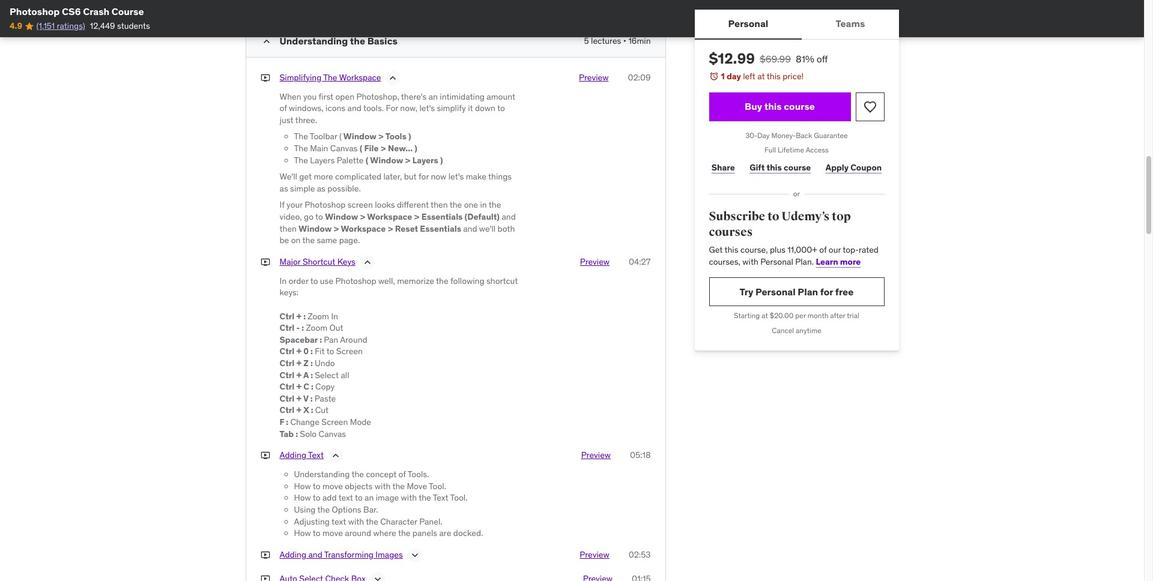 Task type: describe. For each thing, give the bounding box(es) containing it.
concept
[[366, 469, 397, 480]]

panels
[[413, 528, 437, 539]]

plan.
[[795, 256, 814, 267]]

crash
[[83, 5, 109, 17]]

0 horizontal spatial )
[[408, 131, 411, 142]]

same
[[317, 235, 337, 246]]

window up later, at the top left of the page
[[370, 155, 403, 166]]

text inside adding text button
[[308, 450, 324, 461]]

alarm image
[[709, 71, 719, 81]]

f
[[280, 417, 284, 428]]

understanding the basics
[[280, 35, 397, 47]]

learn
[[816, 256, 838, 267]]

starting at $20.00 per month after trial cancel anytime
[[734, 311, 859, 335]]

to up using
[[313, 481, 320, 492]]

tab
[[280, 429, 294, 439]]

: right a
[[311, 370, 313, 381]]

are
[[439, 528, 451, 539]]

2 vertical spatial personal
[[756, 286, 796, 298]]

or
[[793, 189, 800, 198]]

understanding the concept of tools. how to move objects with the move tool. how to add text to an image with the text tool. using the options bar. adjusting text with the character panel. how to move around where the panels are docked.
[[294, 469, 483, 539]]

cancel
[[772, 326, 794, 335]]

window > workspace > reset essentials
[[299, 223, 463, 234]]

1 horizontal spatial tool.
[[450, 493, 468, 503]]

mode
[[350, 417, 371, 428]]

6 ctrl from the top
[[280, 381, 294, 392]]

photoshop inside the if your photoshop screen looks different then the one in the video, go to
[[305, 200, 346, 210]]

day
[[727, 71, 741, 82]]

three.
[[295, 115, 317, 125]]

apply
[[826, 162, 849, 173]]

hide lecture description image for major shortcut keys
[[361, 256, 373, 268]]

options
[[332, 504, 361, 515]]

video,
[[280, 211, 302, 222]]

basics
[[367, 35, 397, 47]]

main
[[310, 143, 328, 154]]

in order to use photoshop well, memorize the following shortcut keys:
[[280, 276, 518, 298]]

intimidating
[[440, 91, 485, 102]]

money-
[[771, 131, 796, 140]]

with inside get this course, plus 11,000+ of our top-rated courses, with personal plan.
[[742, 256, 758, 267]]

first
[[319, 91, 333, 102]]

: up 'spacebar' at the left of page
[[303, 311, 306, 322]]

the down 'character'
[[398, 528, 410, 539]]

xsmall image for simplifying
[[260, 72, 270, 84]]

the down three. at the left
[[294, 131, 308, 142]]

we'll
[[280, 171, 297, 182]]

if your photoshop screen looks different then the one in the video, go to
[[280, 200, 501, 222]]

2 xsmall image from the top
[[260, 573, 270, 581]]

1 as from the left
[[280, 183, 288, 194]]

out
[[329, 323, 343, 333]]

(1,151 ratings)
[[36, 21, 85, 31]]

to inside the if your photoshop screen looks different then the one in the video, go to
[[315, 211, 323, 222]]

(default)
[[465, 211, 500, 222]]

cut
[[315, 405, 329, 416]]

when you first open photoshop, there's an intimidating amount of windows, icons and tools. for now, let's simplify it down to just three. the toolbar ( window > tools ) the main canvas ( file > new... ) the layers palette ( window > layers ) we'll get more complicated later, but for now let's make things as simple as possible.
[[280, 91, 515, 194]]

character
[[380, 516, 417, 527]]

plus
[[770, 245, 786, 255]]

: right -
[[302, 323, 304, 333]]

3 xsmall image from the top
[[260, 549, 270, 561]]

personal inside button
[[728, 18, 768, 30]]

with down the move
[[401, 493, 417, 503]]

to inside ctrl + : zoom in ctrl - : zoom out spacebar : pan around ctrl + 0 : fit to screen ctrl + z : undo ctrl + a : select all ctrl + c : copy ctrl + v : paste ctrl + x : cut f : change screen mode tab : solo canvas
[[327, 346, 334, 357]]

the inside button
[[323, 72, 337, 83]]

1 layers from the left
[[310, 155, 335, 166]]

major shortcut keys button
[[280, 256, 355, 271]]

window down go
[[299, 223, 332, 234]]

access
[[806, 146, 829, 155]]

$69.99
[[760, 53, 791, 65]]

: right x
[[311, 405, 313, 416]]

and we'll both be on the same page.
[[280, 223, 515, 246]]

adding text button
[[280, 450, 324, 464]]

learn more
[[816, 256, 861, 267]]

02:09
[[628, 72, 651, 83]]

1 how from the top
[[294, 481, 311, 492]]

to down the adjusting
[[313, 528, 320, 539]]

1 day left at this price!
[[721, 71, 804, 82]]

tools.
[[408, 469, 429, 480]]

11,000+
[[788, 245, 817, 255]]

and inside the when you first open photoshop, there's an intimidating amount of windows, icons and tools. for now, let's simplify it down to just three. the toolbar ( window > tools ) the main canvas ( file > new... ) the layers palette ( window > layers ) we'll get more complicated later, but for now let's make things as simple as possible.
[[347, 103, 361, 114]]

1 vertical spatial for
[[820, 286, 833, 298]]

: right c
[[311, 381, 313, 392]]

go
[[304, 211, 313, 222]]

0 vertical spatial text
[[339, 493, 353, 503]]

the left "basics"
[[350, 35, 365, 47]]

image
[[376, 493, 399, 503]]

: left pan
[[320, 334, 322, 345]]

bar.
[[363, 504, 378, 515]]

images
[[376, 549, 403, 560]]

small image
[[260, 35, 272, 47]]

: right 0
[[311, 346, 313, 357]]

1 + from the top
[[296, 311, 302, 322]]

1 vertical spatial essentials
[[420, 223, 461, 234]]

to left add
[[313, 493, 320, 503]]

down
[[475, 103, 495, 114]]

1 vertical spatial text
[[332, 516, 346, 527]]

different
[[397, 200, 429, 210]]

with down concept
[[375, 481, 391, 492]]

canvas inside the when you first open photoshop, there's an intimidating amount of windows, icons and tools. for now, let's simplify it down to just three. the toolbar ( window > tools ) the main canvas ( file > new... ) the layers palette ( window > layers ) we'll get more complicated later, but for now let's make things as simple as possible.
[[330, 143, 358, 154]]

tools.
[[363, 103, 384, 114]]

hide lecture description image
[[387, 72, 399, 84]]

and inside "and then"
[[502, 211, 516, 222]]

adding and transforming images button
[[280, 549, 403, 564]]

(1,151
[[36, 21, 55, 31]]

2 layers from the left
[[412, 155, 438, 166]]

an inside understanding the concept of tools. how to move objects with the move tool. how to add text to an image with the text tool. using the options bar. adjusting text with the character panel. how to move around where the panels are docked.
[[365, 493, 374, 503]]

undo
[[315, 358, 335, 369]]

understanding for understanding the concept of tools. how to move objects with the move tool. how to add text to an image with the text tool. using the options bar. adjusting text with the character panel. how to move around where the panels are docked.
[[294, 469, 350, 480]]

try personal plan for free
[[740, 286, 854, 298]]

well,
[[378, 276, 395, 286]]

and inside button
[[308, 549, 322, 560]]

workspace for window > workspace > reset essentials
[[341, 223, 386, 234]]

1 vertical spatial )
[[415, 143, 417, 154]]

-
[[296, 323, 300, 333]]

7 ctrl from the top
[[280, 393, 294, 404]]

windows,
[[289, 103, 324, 114]]

change
[[290, 417, 319, 428]]

show lecture description image
[[372, 573, 384, 581]]

the down the move
[[419, 493, 431, 503]]

: right z on the bottom left of page
[[310, 358, 313, 369]]

price!
[[783, 71, 804, 82]]

full
[[765, 146, 776, 155]]

simplifying
[[280, 72, 321, 83]]

then inside the if your photoshop screen looks different then the one in the video, go to
[[431, 200, 448, 210]]

the inside and we'll both be on the same page.
[[302, 235, 315, 246]]

preview for 02:53
[[580, 549, 609, 560]]

select
[[315, 370, 339, 381]]

gift this course
[[750, 162, 811, 173]]

window down screen
[[325, 211, 358, 222]]

the left one
[[450, 200, 462, 210]]

day
[[757, 131, 770, 140]]

the up objects
[[352, 469, 364, 480]]

adding for adding and transforming images
[[280, 549, 306, 560]]

photoshop,
[[356, 91, 399, 102]]

0 vertical spatial let's
[[419, 103, 435, 114]]

palette
[[337, 155, 364, 166]]

courses,
[[709, 256, 740, 267]]

: right "v"
[[310, 393, 313, 404]]

to inside the when you first open photoshop, there's an intimidating amount of windows, icons and tools. for now, let's simplify it down to just three. the toolbar ( window > tools ) the main canvas ( file > new... ) the layers palette ( window > layers ) we'll get more complicated later, but for now let's make things as simple as possible.
[[497, 103, 505, 114]]

subscribe to udemy's top courses
[[709, 209, 851, 239]]

v
[[303, 393, 308, 404]]

window > workspace > essentials (default)
[[325, 211, 500, 222]]

0 vertical spatial screen
[[336, 346, 363, 357]]

0 vertical spatial (
[[339, 131, 342, 142]]

> left tools
[[378, 131, 384, 142]]

1 ctrl from the top
[[280, 311, 294, 322]]

but
[[404, 171, 417, 182]]

shortcut
[[303, 256, 335, 267]]

on
[[291, 235, 301, 246]]

teams button
[[802, 10, 899, 38]]

icons
[[326, 103, 345, 114]]

photoshop cs6 crash course
[[10, 5, 144, 17]]

file
[[364, 143, 379, 154]]

major
[[280, 256, 301, 267]]

an inside the when you first open photoshop, there's an intimidating amount of windows, icons and tools. for now, let's simplify it down to just three. the toolbar ( window > tools ) the main canvas ( file > new... ) the layers palette ( window > layers ) we'll get more complicated later, but for now let's make things as simple as possible.
[[429, 91, 438, 102]]

6 + from the top
[[296, 393, 302, 404]]

4 ctrl from the top
[[280, 358, 294, 369]]

•
[[623, 35, 626, 46]]

to inside "subscribe to udemy's top courses"
[[767, 209, 779, 224]]

more inside the when you first open photoshop, there's an intimidating amount of windows, icons and tools. for now, let's simplify it down to just three. the toolbar ( window > tools ) the main canvas ( file > new... ) the layers palette ( window > layers ) we'll get more complicated later, but for now let's make things as simple as possible.
[[314, 171, 333, 182]]

the down add
[[317, 504, 330, 515]]

in inside ctrl + : zoom in ctrl - : zoom out spacebar : pan around ctrl + 0 : fit to screen ctrl + z : undo ctrl + a : select all ctrl + c : copy ctrl + v : paste ctrl + x : cut f : change screen mode tab : solo canvas
[[331, 311, 338, 322]]

2 + from the top
[[296, 346, 302, 357]]

0 vertical spatial essentials
[[421, 211, 463, 222]]

gift this course link
[[747, 156, 813, 180]]

solo
[[300, 429, 317, 439]]

at inside starting at $20.00 per month after trial cancel anytime
[[762, 311, 768, 320]]



Task type: vqa. For each thing, say whether or not it's contained in the screenshot.
rightmost THE WITH
no



Task type: locate. For each thing, give the bounding box(es) containing it.
of up just on the left of the page
[[280, 103, 287, 114]]

7 + from the top
[[296, 405, 302, 416]]

0 vertical spatial photoshop
[[10, 5, 60, 17]]

preview for 04:27
[[580, 256, 610, 267]]

personal inside get this course, plus 11,000+ of our top-rated courses, with personal plan.
[[760, 256, 793, 267]]

0 vertical spatial of
[[280, 103, 287, 114]]

1 xsmall image from the top
[[260, 72, 270, 84]]

now
[[431, 171, 446, 182]]

workspace for simplifying the workspace
[[339, 72, 381, 83]]

3 + from the top
[[296, 358, 302, 369]]

the left "following"
[[436, 276, 448, 286]]

2 horizontal spatial )
[[440, 155, 443, 166]]

2 horizontal spatial of
[[819, 245, 827, 255]]

text up panel.
[[433, 493, 448, 503]]

+ left z on the bottom left of page
[[296, 358, 302, 369]]

where
[[373, 528, 396, 539]]

photoshop inside "in order to use photoshop well, memorize the following shortcut keys:"
[[335, 276, 376, 286]]

0 vertical spatial text
[[308, 450, 324, 461]]

2 vertical spatial )
[[440, 155, 443, 166]]

the down bar.
[[366, 516, 378, 527]]

16min
[[628, 35, 651, 46]]

of inside get this course, plus 11,000+ of our top-rated courses, with personal plan.
[[819, 245, 827, 255]]

1 xsmall image from the top
[[260, 256, 270, 268]]

docked.
[[453, 528, 483, 539]]

1 vertical spatial canvas
[[319, 429, 346, 439]]

1 horizontal spatial for
[[820, 286, 833, 298]]

more right get
[[314, 171, 333, 182]]

1 vertical spatial workspace
[[367, 211, 412, 222]]

essentials down 'different'
[[421, 211, 463, 222]]

apply coupon
[[826, 162, 882, 173]]

buy
[[745, 100, 762, 112]]

1 vertical spatial adding
[[280, 549, 306, 560]]

more
[[314, 171, 333, 182], [840, 256, 861, 267]]

5 + from the top
[[296, 381, 302, 392]]

> up same at the top
[[334, 223, 339, 234]]

to down amount at the left top of the page
[[497, 103, 505, 114]]

screen
[[336, 346, 363, 357], [321, 417, 348, 428]]

> left reset
[[388, 223, 393, 234]]

05:18
[[630, 450, 651, 461]]

1 vertical spatial at
[[762, 311, 768, 320]]

0 horizontal spatial as
[[280, 183, 288, 194]]

your
[[287, 200, 303, 210]]

1 horizontal spatial an
[[429, 91, 438, 102]]

04:27
[[629, 256, 651, 267]]

: right f
[[286, 417, 288, 428]]

1 vertical spatial hide lecture description image
[[330, 450, 342, 462]]

8 ctrl from the top
[[280, 405, 294, 416]]

2 vertical spatial of
[[399, 469, 406, 480]]

this down $69.99
[[767, 71, 781, 82]]

hide lecture description image for adding text
[[330, 450, 342, 462]]

1 vertical spatial xsmall image
[[260, 573, 270, 581]]

1 vertical spatial (
[[360, 143, 362, 154]]

photoshop up '(1,151' in the top left of the page
[[10, 5, 60, 17]]

the right in
[[489, 200, 501, 210]]

xsmall image for adding
[[260, 450, 270, 462]]

in up out at the bottom of the page
[[331, 311, 338, 322]]

2 vertical spatial how
[[294, 528, 311, 539]]

0 horizontal spatial tool.
[[429, 481, 446, 492]]

$20.00
[[770, 311, 794, 320]]

cs6
[[62, 5, 81, 17]]

understanding up add
[[294, 469, 350, 480]]

) right new...
[[415, 143, 417, 154]]

text
[[339, 493, 353, 503], [332, 516, 346, 527]]

canvas inside ctrl + : zoom in ctrl - : zoom out spacebar : pan around ctrl + 0 : fit to screen ctrl + z : undo ctrl + a : select all ctrl + c : copy ctrl + v : paste ctrl + x : cut f : change screen mode tab : solo canvas
[[319, 429, 346, 439]]

+ left x
[[296, 405, 302, 416]]

window up file
[[343, 131, 376, 142]]

3 ctrl from the top
[[280, 346, 294, 357]]

course for gift this course
[[784, 162, 811, 173]]

+ left "v"
[[296, 393, 302, 404]]

off
[[817, 53, 828, 65]]

of inside understanding the concept of tools. how to move objects with the move tool. how to add text to an image with the text tool. using the options bar. adjusting text with the character panel. how to move around where the panels are docked.
[[399, 469, 406, 480]]

1 horizontal spatial layers
[[412, 155, 438, 166]]

more down the top-
[[840, 256, 861, 267]]

screen down around
[[336, 346, 363, 357]]

1 vertical spatial tool.
[[450, 493, 468, 503]]

tools
[[385, 131, 406, 142]]

+ up -
[[296, 311, 302, 322]]

this for get
[[725, 245, 738, 255]]

adding down tab
[[280, 450, 306, 461]]

preview left 04:27
[[580, 256, 610, 267]]

1 vertical spatial move
[[322, 528, 343, 539]]

course for buy this course
[[784, 100, 815, 112]]

one
[[464, 200, 478, 210]]

1 course from the top
[[784, 100, 815, 112]]

2 adding from the top
[[280, 549, 306, 560]]

then right 'different'
[[431, 200, 448, 210]]

this inside button
[[764, 100, 782, 112]]

subscribe
[[709, 209, 765, 224]]

get
[[709, 245, 723, 255]]

the left main on the top of the page
[[294, 143, 308, 154]]

1 vertical spatial let's
[[448, 171, 464, 182]]

simplifying the workspace button
[[280, 72, 381, 86]]

0 horizontal spatial text
[[308, 450, 324, 461]]

understanding for understanding the basics
[[280, 35, 348, 47]]

2 course from the top
[[784, 162, 811, 173]]

layers down main on the top of the page
[[310, 155, 335, 166]]

0 horizontal spatial layers
[[310, 155, 335, 166]]

for inside the when you first open photoshop, there's an intimidating amount of windows, icons and tools. for now, let's simplify it down to just three. the toolbar ( window > tools ) the main canvas ( file > new... ) the layers palette ( window > layers ) we'll get more complicated later, but for now let's make things as simple as possible.
[[419, 171, 429, 182]]

0 vertical spatial understanding
[[280, 35, 348, 47]]

this up courses,
[[725, 245, 738, 255]]

to inside "in order to use photoshop well, memorize the following shortcut keys:"
[[310, 276, 318, 286]]

the
[[350, 35, 365, 47], [450, 200, 462, 210], [489, 200, 501, 210], [302, 235, 315, 246], [436, 276, 448, 286], [352, 469, 364, 480], [392, 481, 405, 492], [419, 493, 431, 503], [317, 504, 330, 515], [366, 516, 378, 527], [398, 528, 410, 539]]

5 ctrl from the top
[[280, 370, 294, 381]]

move up adding and transforming images
[[322, 528, 343, 539]]

tool. right the move
[[429, 481, 446, 492]]

for
[[386, 103, 398, 114]]

and down the adjusting
[[308, 549, 322, 560]]

2 vertical spatial xsmall image
[[260, 549, 270, 561]]

1 vertical spatial zoom
[[306, 323, 327, 333]]

students
[[117, 21, 150, 31]]

1 vertical spatial understanding
[[294, 469, 350, 480]]

0 vertical spatial how
[[294, 481, 311, 492]]

1 vertical spatial xsmall image
[[260, 450, 270, 462]]

canvas right solo
[[319, 429, 346, 439]]

1 horizontal spatial then
[[431, 200, 448, 210]]

)
[[408, 131, 411, 142], [415, 143, 417, 154], [440, 155, 443, 166]]

then down video, on the left top of the page
[[280, 223, 297, 234]]

0 vertical spatial adding
[[280, 450, 306, 461]]

c
[[303, 381, 309, 392]]

0 horizontal spatial let's
[[419, 103, 435, 114]]

0 vertical spatial xsmall image
[[260, 256, 270, 268]]

1 horizontal spatial (
[[360, 143, 362, 154]]

ctrl left a
[[280, 370, 294, 381]]

panel.
[[419, 516, 442, 527]]

at right the left
[[757, 71, 765, 82]]

> down 'different'
[[414, 211, 420, 222]]

to left udemy's
[[767, 209, 779, 224]]

1 vertical spatial how
[[294, 493, 311, 503]]

preview for 02:09
[[579, 72, 609, 83]]

0 vertical spatial )
[[408, 131, 411, 142]]

0 vertical spatial more
[[314, 171, 333, 182]]

back
[[796, 131, 812, 140]]

1 horizontal spatial hide lecture description image
[[361, 256, 373, 268]]

as right simple
[[317, 183, 325, 194]]

> down screen
[[360, 211, 365, 222]]

in inside "in order to use photoshop well, memorize the following shortcut keys:"
[[280, 276, 287, 286]]

2 vertical spatial (
[[366, 155, 368, 166]]

anytime
[[796, 326, 821, 335]]

pan
[[324, 334, 338, 345]]

let's right now
[[448, 171, 464, 182]]

using
[[294, 504, 316, 515]]

at
[[757, 71, 765, 82], [762, 311, 768, 320]]

( down file
[[366, 155, 368, 166]]

new...
[[388, 143, 413, 154]]

show lecture description image
[[409, 549, 421, 561]]

2 horizontal spatial (
[[366, 155, 368, 166]]

1 move from the top
[[322, 481, 343, 492]]

1 horizontal spatial )
[[415, 143, 417, 154]]

1 horizontal spatial in
[[331, 311, 338, 322]]

workspace inside button
[[339, 72, 381, 83]]

x
[[303, 405, 309, 416]]

all
[[341, 370, 349, 381]]

:
[[303, 311, 306, 322], [302, 323, 304, 333], [320, 334, 322, 345], [311, 346, 313, 357], [310, 358, 313, 369], [311, 370, 313, 381], [311, 381, 313, 392], [310, 393, 313, 404], [311, 405, 313, 416], [286, 417, 288, 428], [296, 429, 298, 439]]

0 horizontal spatial (
[[339, 131, 342, 142]]

0 vertical spatial an
[[429, 91, 438, 102]]

let's down there's
[[419, 103, 435, 114]]

1 adding from the top
[[280, 450, 306, 461]]

) up now
[[440, 155, 443, 166]]

adding and transforming images
[[280, 549, 403, 560]]

1 vertical spatial text
[[433, 493, 448, 503]]

preview left 05:18
[[581, 450, 611, 461]]

canvas up palette
[[330, 143, 358, 154]]

) right tools
[[408, 131, 411, 142]]

an right there's
[[429, 91, 438, 102]]

2 as from the left
[[317, 183, 325, 194]]

1 horizontal spatial as
[[317, 183, 325, 194]]

0 vertical spatial then
[[431, 200, 448, 210]]

1 horizontal spatial more
[[840, 256, 861, 267]]

1 vertical spatial then
[[280, 223, 297, 234]]

adding for adding text
[[280, 450, 306, 461]]

around
[[345, 528, 371, 539]]

tab list
[[695, 10, 899, 40]]

teams
[[836, 18, 865, 30]]

photoshop up go
[[305, 200, 346, 210]]

0 vertical spatial at
[[757, 71, 765, 82]]

in up keys:
[[280, 276, 287, 286]]

gift
[[750, 162, 765, 173]]

layers up now
[[412, 155, 438, 166]]

major shortcut keys
[[280, 256, 355, 267]]

tab list containing personal
[[695, 10, 899, 40]]

1 horizontal spatial let's
[[448, 171, 464, 182]]

tool. up docked.
[[450, 493, 468, 503]]

( left file
[[360, 143, 362, 154]]

move up add
[[322, 481, 343, 492]]

a
[[303, 370, 309, 381]]

shortcut
[[486, 276, 518, 286]]

this right gift
[[767, 162, 782, 173]]

around
[[340, 334, 367, 345]]

1
[[721, 71, 725, 82]]

0 vertical spatial in
[[280, 276, 287, 286]]

course inside button
[[784, 100, 815, 112]]

text inside understanding the concept of tools. how to move objects with the move tool. how to add text to an image with the text tool. using the options bar. adjusting text with the character panel. how to move around where the panels are docked.
[[433, 493, 448, 503]]

1 vertical spatial in
[[331, 311, 338, 322]]

toolbar
[[310, 131, 337, 142]]

: right tab
[[296, 429, 298, 439]]

objects
[[345, 481, 373, 492]]

this for gift
[[767, 162, 782, 173]]

when
[[280, 91, 301, 102]]

this inside get this course, plus 11,000+ of our top-rated courses, with personal plan.
[[725, 245, 738, 255]]

2 move from the top
[[322, 528, 343, 539]]

the inside "in order to use photoshop well, memorize the following shortcut keys:"
[[436, 276, 448, 286]]

0 horizontal spatial more
[[314, 171, 333, 182]]

the right the on
[[302, 235, 315, 246]]

2 vertical spatial workspace
[[341, 223, 386, 234]]

this for buy
[[764, 100, 782, 112]]

we'll
[[479, 223, 496, 234]]

0 vertical spatial zoom
[[308, 311, 329, 322]]

simplifying the workspace
[[280, 72, 381, 83]]

0 horizontal spatial in
[[280, 276, 287, 286]]

as down 'we'll'
[[280, 183, 288, 194]]

to down objects
[[355, 493, 363, 503]]

looks
[[375, 200, 395, 210]]

1 vertical spatial personal
[[760, 256, 793, 267]]

course down lifetime
[[784, 162, 811, 173]]

1 vertical spatial course
[[784, 162, 811, 173]]

of left 'our'
[[819, 245, 827, 255]]

coupon
[[851, 162, 882, 173]]

adding down the adjusting
[[280, 549, 306, 560]]

later,
[[383, 171, 402, 182]]

share button
[[709, 156, 737, 180]]

0 horizontal spatial for
[[419, 171, 429, 182]]

course,
[[740, 245, 768, 255]]

move
[[407, 481, 427, 492]]

wishlist image
[[863, 99, 877, 114]]

fit
[[315, 346, 325, 357]]

be
[[280, 235, 289, 246]]

courses
[[709, 224, 753, 239]]

this right the buy
[[764, 100, 782, 112]]

4.9
[[10, 21, 22, 31]]

to left use
[[310, 276, 318, 286]]

apply coupon button
[[823, 156, 884, 180]]

0 horizontal spatial of
[[280, 103, 287, 114]]

both
[[498, 223, 515, 234]]

starting
[[734, 311, 760, 320]]

2 xsmall image from the top
[[260, 450, 270, 462]]

then
[[431, 200, 448, 210], [280, 223, 297, 234]]

0 vertical spatial move
[[322, 481, 343, 492]]

to right go
[[315, 211, 323, 222]]

try
[[740, 286, 753, 298]]

hide lecture description image
[[361, 256, 373, 268], [330, 450, 342, 462]]

1 vertical spatial screen
[[321, 417, 348, 428]]

0 vertical spatial canvas
[[330, 143, 358, 154]]

12,449 students
[[90, 21, 150, 31]]

2 how from the top
[[294, 493, 311, 503]]

0 vertical spatial xsmall image
[[260, 72, 270, 84]]

ctrl left z on the bottom left of page
[[280, 358, 294, 369]]

hide lecture description image right keys
[[361, 256, 373, 268]]

1 horizontal spatial of
[[399, 469, 406, 480]]

and inside and we'll both be on the same page.
[[463, 223, 477, 234]]

the up image
[[392, 481, 405, 492]]

0 vertical spatial hide lecture description image
[[361, 256, 373, 268]]

our
[[829, 245, 841, 255]]

1 vertical spatial an
[[365, 493, 374, 503]]

2 ctrl from the top
[[280, 323, 294, 333]]

xsmall image
[[260, 256, 270, 268], [260, 573, 270, 581]]

ratings)
[[57, 21, 85, 31]]

workspace down looks in the top left of the page
[[367, 211, 412, 222]]

zoom
[[308, 311, 329, 322], [306, 323, 327, 333]]

order
[[289, 276, 308, 286]]

0 vertical spatial personal
[[728, 18, 768, 30]]

of inside the when you first open photoshop, there's an intimidating amount of windows, icons and tools. for now, let's simplify it down to just three. the toolbar ( window > tools ) the main canvas ( file > new... ) the layers palette ( window > layers ) we'll get more complicated later, but for now let's make things as simple as possible.
[[280, 103, 287, 114]]

the up first
[[323, 72, 337, 83]]

of left tools.
[[399, 469, 406, 480]]

0 vertical spatial workspace
[[339, 72, 381, 83]]

4 + from the top
[[296, 370, 302, 381]]

with up around
[[348, 516, 364, 527]]

> down new...
[[405, 155, 411, 166]]

1 vertical spatial photoshop
[[305, 200, 346, 210]]

0 horizontal spatial hide lecture description image
[[330, 450, 342, 462]]

workspace up page.
[[341, 223, 386, 234]]

xsmall image
[[260, 72, 270, 84], [260, 450, 270, 462], [260, 549, 270, 561]]

preview down 5
[[579, 72, 609, 83]]

0 horizontal spatial an
[[365, 493, 374, 503]]

2 vertical spatial photoshop
[[335, 276, 376, 286]]

personal up $20.00
[[756, 286, 796, 298]]

workspace for window > workspace > essentials (default)
[[367, 211, 412, 222]]

you
[[303, 91, 317, 102]]

0 vertical spatial tool.
[[429, 481, 446, 492]]

1 vertical spatial of
[[819, 245, 827, 255]]

3 how from the top
[[294, 528, 311, 539]]

then inside "and then"
[[280, 223, 297, 234]]

let's
[[419, 103, 435, 114], [448, 171, 464, 182]]

amount
[[487, 91, 515, 102]]

the up get
[[294, 155, 308, 166]]

1 vertical spatial more
[[840, 256, 861, 267]]

> right file
[[381, 143, 386, 154]]

ctrl + : zoom in ctrl - : zoom out spacebar : pan around ctrl + 0 : fit to screen ctrl + z : undo ctrl + a : select all ctrl + c : copy ctrl + v : paste ctrl + x : cut f : change screen mode tab : solo canvas
[[280, 311, 371, 439]]

+ left 0
[[296, 346, 302, 357]]

0 vertical spatial for
[[419, 171, 429, 182]]

0 vertical spatial course
[[784, 100, 815, 112]]

adding
[[280, 450, 306, 461], [280, 549, 306, 560]]

text down "options"
[[332, 516, 346, 527]]

understanding inside understanding the concept of tools. how to move objects with the move tool. how to add text to an image with the text tool. using the options bar. adjusting text with the character panel. how to move around where the panels are docked.
[[294, 469, 350, 480]]

1 horizontal spatial text
[[433, 493, 448, 503]]

and down open
[[347, 103, 361, 114]]

0 horizontal spatial then
[[280, 223, 297, 234]]

memorize
[[397, 276, 434, 286]]

text up "options"
[[339, 493, 353, 503]]

course up back
[[784, 100, 815, 112]]

ctrl left c
[[280, 381, 294, 392]]

text down solo
[[308, 450, 324, 461]]

$12.99 $69.99 81% off
[[709, 49, 828, 68]]



